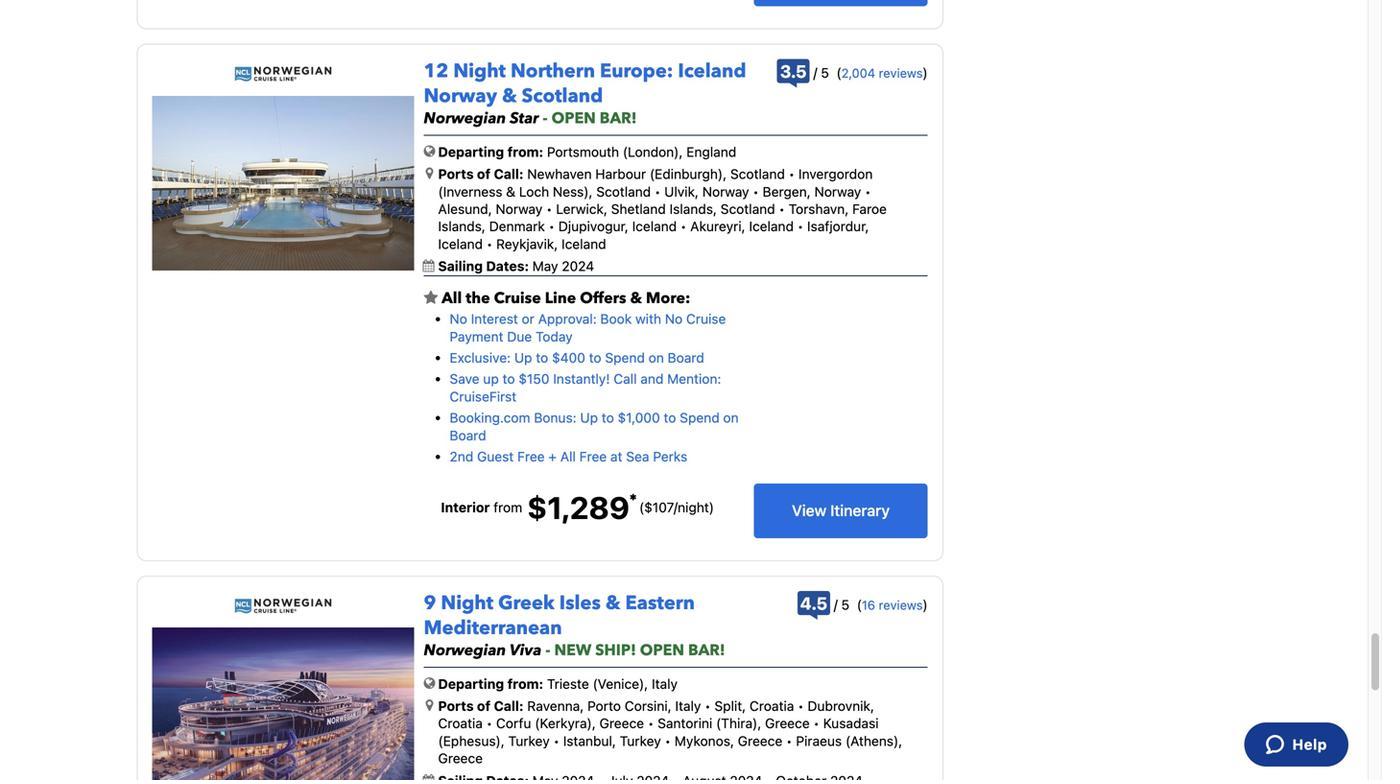 Task type: vqa. For each thing, say whether or not it's contained in the screenshot.
– corresponding to $4,000.00
no



Task type: describe. For each thing, give the bounding box(es) containing it.
northern
[[511, 58, 595, 85]]

departing for 9 night greek isles & eastern mediterranean
[[438, 676, 504, 692]]

0 horizontal spatial all
[[442, 288, 462, 309]]

night for 9
[[441, 590, 494, 617]]

$400
[[552, 350, 585, 366]]

dubrovnik,
[[808, 698, 875, 714]]

interior from $1,289
[[441, 490, 630, 526]]

scotland inside 12 night northern europe: iceland norway & scotland norwegian star - open bar!
[[522, 83, 603, 110]]

newhaven
[[527, 166, 592, 182]]

norway up akureyri,
[[703, 184, 749, 200]]

iceland down shetland
[[632, 219, 677, 234]]

norway inside 12 night northern europe: iceland norway & scotland norwegian star - open bar!
[[424, 83, 497, 110]]

iceland down bergen,
[[749, 219, 794, 234]]

1 vertical spatial spend
[[680, 410, 720, 426]]

($107
[[639, 500, 674, 516]]

up
[[483, 371, 499, 387]]

lerwick,
[[556, 201, 608, 217]]

kusadasi
[[823, 716, 879, 732]]

piraeus (athens), greece
[[438, 733, 903, 767]]

scotland up bergen,
[[731, 166, 785, 182]]

and
[[641, 371, 664, 387]]

) for 12 night northern europe: iceland norway & scotland
[[923, 65, 928, 81]]

may 2024
[[532, 258, 594, 274]]

(venice),
[[593, 676, 648, 692]]

view itinerary link
[[754, 484, 928, 539]]

0 vertical spatial cruise
[[494, 288, 541, 309]]

torshavn, faroe islands, denmark
[[438, 201, 887, 234]]

alesund,
[[438, 201, 492, 217]]

turkey for (ephesus),
[[508, 733, 550, 749]]

norwegian inside 9 night greek isles & eastern mediterranean norwegian viva - new ship! open bar!
[[424, 640, 506, 661]]

5 for 9 night greek isles & eastern mediterranean
[[842, 597, 850, 613]]

iceland inside 12 night northern europe: iceland norway & scotland norwegian star - open bar!
[[678, 58, 746, 85]]

iceland inside isafjordur, iceland
[[438, 236, 483, 252]]

call: for 12 night northern europe: iceland norway & scotland
[[494, 166, 524, 182]]

16 reviews link
[[862, 598, 923, 612]]

map marker image
[[426, 167, 433, 180]]

$1,000
[[618, 410, 660, 426]]

bergen,
[[763, 184, 811, 200]]

trieste
[[547, 676, 589, 692]]

(ephesus),
[[438, 733, 505, 749]]

norwegian cruise line image for 12 night northern europe: iceland norway & scotland
[[234, 66, 332, 82]]

2nd
[[450, 449, 474, 465]]

norwegian cruise line image for 9 night greek isles & eastern mediterranean
[[234, 598, 332, 614]]

globe image
[[424, 144, 435, 158]]

greece up piraeus at the right of the page
[[765, 716, 810, 732]]

ulvik,
[[665, 184, 699, 200]]

globe image
[[424, 677, 435, 690]]

12 night northern europe: iceland norway & scotland norwegian star - open bar!
[[424, 58, 746, 129]]

new
[[554, 640, 591, 661]]

5 for 12 night northern europe: iceland norway & scotland
[[821, 65, 829, 81]]

calendar image
[[423, 775, 434, 780]]

bonus:
[[534, 410, 577, 426]]

• corfu (kerkyra), greece • santorini (thira), greece
[[483, 716, 810, 732]]

dates:
[[486, 258, 529, 274]]

2024
[[562, 258, 594, 274]]

departing from: trieste (venice), italy
[[438, 676, 678, 692]]

interest
[[471, 311, 518, 327]]

due
[[507, 329, 532, 344]]

0 vertical spatial spend
[[605, 350, 645, 366]]

1 horizontal spatial croatia
[[750, 698, 794, 714]]

bar! inside 12 night northern europe: iceland norway & scotland norwegian star - open bar!
[[600, 108, 637, 129]]

16
[[862, 598, 876, 612]]

faroe
[[853, 201, 887, 217]]

2 free from the left
[[580, 449, 607, 465]]

open inside 9 night greek isles & eastern mediterranean norwegian viva - new ship! open bar!
[[640, 640, 684, 661]]

scotland inside • ulvik, norway • bergen, norway • alesund, norway • lerwick, shetland islands, scotland
[[721, 201, 775, 217]]

newhaven harbour (edinburgh), scotland
[[527, 166, 785, 182]]

more:
[[646, 288, 691, 309]]

• ulvik, norway • bergen, norway • alesund, norway • lerwick, shetland islands, scotland
[[438, 184, 871, 217]]

piraeus
[[796, 733, 842, 749]]

& inside 9 night greek isles & eastern mediterranean norwegian viva - new ship! open bar!
[[606, 590, 621, 617]]

islands, inside • ulvik, norway • bergen, norway • alesund, norway • lerwick, shetland islands, scotland
[[670, 201, 717, 217]]

ports for 12 night northern europe: iceland norway & scotland
[[438, 166, 474, 182]]

greece inside piraeus (athens), greece
[[438, 751, 483, 767]]

2nd guest free + all free at sea perks link
[[450, 449, 688, 465]]

from: for 9 night greek isles & eastern mediterranean
[[508, 676, 544, 692]]

santorini
[[658, 716, 713, 732]]

islands, inside torshavn, faroe islands, denmark
[[438, 219, 486, 234]]

corsini,
[[625, 698, 672, 714]]

ravenna, porto corsini, italy • split, croatia
[[527, 698, 794, 714]]

calendar image
[[423, 260, 434, 272]]

of for 9 night greek isles & eastern mediterranean
[[477, 698, 491, 714]]

no interest or approval: book with no cruise payment due today exclusive: up to $400 to spend on board save up to $150 instantly! call and mention: cruisefirst booking.com bonus: up to $1,000 to spend on board 2nd guest free + all free at sea perks
[[450, 311, 739, 465]]

harbour
[[596, 166, 646, 182]]

norwegian viva image
[[152, 628, 414, 780]]

payment
[[450, 329, 504, 344]]

isafjordur,
[[807, 219, 869, 234]]

cruise inside no interest or approval: book with no cruise payment due today exclusive: up to $400 to spend on board save up to $150 instantly! call and mention: cruisefirst booking.com bonus: up to $1,000 to spend on board 2nd guest free + all free at sea perks
[[686, 311, 726, 327]]

departing from: portsmouth (london), england
[[438, 144, 737, 160]]

3.5
[[780, 61, 807, 82]]

europe:
[[600, 58, 673, 85]]

booking.com
[[450, 410, 530, 426]]

- inside 12 night northern europe: iceland norway & scotland norwegian star - open bar!
[[543, 108, 548, 129]]

ports of call: for 12 night northern europe: iceland norway & scotland
[[438, 166, 524, 182]]

perks
[[653, 449, 688, 465]]

+
[[549, 449, 557, 465]]

1 horizontal spatial up
[[580, 410, 598, 426]]

night for 12
[[453, 58, 506, 85]]

or
[[522, 311, 535, 327]]

denmark
[[489, 219, 545, 234]]

9 night greek isles & eastern mediterranean norwegian viva - new ship! open bar!
[[424, 590, 725, 661]]

from: for 12 night northern europe: iceland norway & scotland
[[508, 144, 544, 160]]

norway down invergordon
[[815, 184, 861, 200]]

$150
[[519, 371, 550, 387]]

sailing dates:
[[438, 258, 532, 274]]

(london),
[[623, 144, 683, 160]]

asterisk image
[[630, 494, 637, 501]]

(athens),
[[846, 733, 903, 749]]

0 vertical spatial on
[[649, 350, 664, 366]]

no interest or approval: book with no cruise payment due today link
[[450, 311, 726, 344]]

ness),
[[553, 184, 593, 200]]

ports for 9 night greek isles & eastern mediterranean
[[438, 698, 474, 714]]

view
[[792, 502, 827, 520]]

eastern
[[625, 590, 695, 617]]

1 free from the left
[[517, 449, 545, 465]]

approval:
[[538, 311, 597, 327]]

reykjavik,
[[496, 236, 558, 252]]

greek
[[498, 590, 555, 617]]

/ for 12 night northern europe: iceland norway & scotland
[[814, 65, 818, 81]]



Task type: locate. For each thing, give the bounding box(es) containing it.
star image
[[424, 290, 438, 306]]

0 horizontal spatial turkey
[[508, 733, 550, 749]]

free left +
[[517, 449, 545, 465]]

1 ports of call: from the top
[[438, 166, 524, 182]]

0 vertical spatial -
[[543, 108, 548, 129]]

with
[[636, 311, 662, 327]]

2,004
[[842, 66, 876, 80]]

0 vertical spatial norwegian
[[424, 108, 506, 129]]

to up $150
[[536, 350, 548, 366]]

0 vertical spatial up
[[514, 350, 532, 366]]

call: for 9 night greek isles & eastern mediterranean
[[494, 698, 524, 714]]

0 vertical spatial of
[[477, 166, 491, 182]]

$1,289
[[527, 490, 630, 526]]

1 vertical spatial board
[[450, 427, 486, 443]]

2 norwegian cruise line image from the top
[[234, 598, 332, 614]]

all the cruise line offers & more:
[[438, 288, 691, 309]]

islands, down alesund,
[[438, 219, 486, 234]]

&
[[502, 83, 517, 110], [506, 184, 516, 200], [630, 288, 642, 309], [606, 590, 621, 617]]

1 horizontal spatial (
[[857, 597, 862, 613]]

0 horizontal spatial open
[[552, 108, 596, 129]]

ports right map marker image
[[438, 698, 474, 714]]

from
[[494, 500, 522, 516]]

from: down star
[[508, 144, 544, 160]]

spend up 'call'
[[605, 350, 645, 366]]

1 horizontal spatial /
[[814, 65, 818, 81]]

1 reviews from the top
[[879, 66, 923, 80]]

norwegian up globe icon
[[424, 640, 506, 661]]

0 vertical spatial (
[[837, 65, 842, 81]]

1 horizontal spatial spend
[[680, 410, 720, 426]]

0 vertical spatial reviews
[[879, 66, 923, 80]]

2,004 reviews link
[[842, 66, 923, 80]]

norwegian cruise line image
[[234, 66, 332, 82], [234, 598, 332, 614]]

0 horizontal spatial no
[[450, 311, 467, 327]]

call: up 'loch'
[[494, 166, 524, 182]]

cruise up or
[[494, 288, 541, 309]]

ports up the (inverness
[[438, 166, 474, 182]]

shetland
[[611, 201, 666, 217]]

from:
[[508, 144, 544, 160], [508, 676, 544, 692]]

1 horizontal spatial all
[[560, 449, 576, 465]]

1 vertical spatial norwegian
[[424, 640, 506, 661]]

norway up denmark
[[496, 201, 543, 217]]

0 vertical spatial night
[[453, 58, 506, 85]]

1 departing from the top
[[438, 144, 504, 160]]

0 horizontal spatial islands,
[[438, 219, 486, 234]]

iceland up sailing
[[438, 236, 483, 252]]

0 vertical spatial open
[[552, 108, 596, 129]]

0 vertical spatial /
[[814, 65, 818, 81]]

sea
[[626, 449, 649, 465]]

0 horizontal spatial up
[[514, 350, 532, 366]]

1 ) from the top
[[923, 65, 928, 81]]

1 vertical spatial italy
[[675, 698, 701, 714]]

2 call: from the top
[[494, 698, 524, 714]]

porto
[[588, 698, 621, 714]]

of up the (inverness
[[477, 166, 491, 182]]

•
[[785, 166, 799, 182], [655, 184, 661, 200], [753, 184, 759, 200], [865, 184, 871, 200], [546, 201, 552, 217], [775, 201, 789, 217], [549, 219, 555, 234], [681, 219, 687, 234], [794, 219, 807, 234], [487, 236, 493, 252], [705, 698, 711, 714], [794, 698, 808, 714], [486, 716, 493, 732], [648, 716, 654, 732], [810, 716, 823, 732], [553, 733, 560, 749], [665, 733, 671, 749], [783, 733, 796, 749]]

( for 12 night northern europe: iceland norway & scotland
[[837, 65, 842, 81]]

& inside invergordon (inverness & loch ness), scotland
[[506, 184, 516, 200]]

italy up the ravenna, porto corsini, italy • split, croatia
[[652, 676, 678, 692]]

free left the at
[[580, 449, 607, 465]]

2 of from the top
[[477, 698, 491, 714]]

2 no from the left
[[665, 311, 683, 327]]

departing right globe icon
[[438, 676, 504, 692]]

up down due
[[514, 350, 532, 366]]

reviews for 9 night greek isles & eastern mediterranean
[[879, 598, 923, 612]]

& left 'loch'
[[506, 184, 516, 200]]

1 horizontal spatial board
[[668, 350, 704, 366]]

1 vertical spatial up
[[580, 410, 598, 426]]

0 vertical spatial ports of call:
[[438, 166, 524, 182]]

1 vertical spatial bar!
[[688, 640, 725, 661]]

interior
[[441, 500, 490, 516]]

0 vertical spatial italy
[[652, 676, 678, 692]]

cruise down the more:
[[686, 311, 726, 327]]

2 departing from the top
[[438, 676, 504, 692]]

on right $1,000 at the bottom left
[[723, 410, 739, 426]]

4.5 / 5 ( 16 reviews )
[[800, 593, 928, 614]]

1 from: from the top
[[508, 144, 544, 160]]

0 horizontal spatial spend
[[605, 350, 645, 366]]

1 horizontal spatial free
[[580, 449, 607, 465]]

at
[[611, 449, 623, 465]]

up
[[514, 350, 532, 366], [580, 410, 598, 426]]

reviews for 12 night northern europe: iceland norway & scotland
[[879, 66, 923, 80]]

0 vertical spatial bar!
[[600, 108, 637, 129]]

norwegian up globe image
[[424, 108, 506, 129]]

cruisefirst
[[450, 389, 517, 405]]

1 vertical spatial norwegian cruise line image
[[234, 598, 332, 614]]

/ inside 3.5 / 5 ( 2,004 reviews )
[[814, 65, 818, 81]]

to up the instantly!
[[589, 350, 602, 366]]

iceland right europe:
[[678, 58, 746, 85]]

of
[[477, 166, 491, 182], [477, 698, 491, 714]]

departing for 12 night northern europe: iceland norway & scotland
[[438, 144, 504, 160]]

0 vertical spatial islands,
[[670, 201, 717, 217]]

5 inside 4.5 / 5 ( 16 reviews )
[[842, 597, 850, 613]]

( right 4.5
[[857, 597, 862, 613]]

1 vertical spatial ports
[[438, 698, 474, 714]]

1 vertical spatial /
[[674, 500, 678, 516]]

1 vertical spatial 5
[[842, 597, 850, 613]]

/ right 4.5
[[834, 597, 838, 613]]

from: down viva
[[508, 676, 544, 692]]

iceland down djupivogur,
[[562, 236, 606, 252]]

itinerary
[[831, 502, 890, 520]]

5 left 16
[[842, 597, 850, 613]]

ports of call: for 9 night greek isles & eastern mediterranean
[[438, 698, 524, 714]]

($107 / night)
[[639, 500, 714, 516]]

0 vertical spatial 5
[[821, 65, 829, 81]]

) inside 4.5 / 5 ( 16 reviews )
[[923, 597, 928, 613]]

0 horizontal spatial 5
[[821, 65, 829, 81]]

sailing
[[438, 258, 483, 274]]

- right viva
[[546, 640, 551, 661]]

spend down mention:
[[680, 410, 720, 426]]

2 turkey from the left
[[620, 733, 661, 749]]

offers
[[580, 288, 626, 309]]

ports of call: up the (inverness
[[438, 166, 524, 182]]

12
[[424, 58, 449, 85]]

bar! up departing from: portsmouth (london), england
[[600, 108, 637, 129]]

) inside 3.5 / 5 ( 2,004 reviews )
[[923, 65, 928, 81]]

0 horizontal spatial /
[[674, 500, 678, 516]]

turkey down corfu
[[508, 733, 550, 749]]

0 horizontal spatial on
[[649, 350, 664, 366]]

to right $1,000 at the bottom left
[[664, 410, 676, 426]]

(kerkyra),
[[535, 716, 596, 732]]

) right '2,004'
[[923, 65, 928, 81]]

spend
[[605, 350, 645, 366], [680, 410, 720, 426]]

1 horizontal spatial bar!
[[688, 640, 725, 661]]

1 vertical spatial departing
[[438, 676, 504, 692]]

1 no from the left
[[450, 311, 467, 327]]

islands,
[[670, 201, 717, 217], [438, 219, 486, 234]]

may
[[532, 258, 558, 274]]

board
[[668, 350, 704, 366], [450, 427, 486, 443]]

norwegian
[[424, 108, 506, 129], [424, 640, 506, 661]]

croatia inside dubrovnik, croatia
[[438, 716, 483, 732]]

• djupivogur, iceland • akureyri, iceland
[[545, 219, 794, 234]]

1 vertical spatial reviews
[[879, 598, 923, 612]]

of for 12 night northern europe: iceland norway & scotland
[[477, 166, 491, 182]]

2 from: from the top
[[508, 676, 544, 692]]

night inside 9 night greek isles & eastern mediterranean norwegian viva - new ship! open bar!
[[441, 590, 494, 617]]

1 vertical spatial islands,
[[438, 219, 486, 234]]

( inside 4.5 / 5 ( 16 reviews )
[[857, 597, 862, 613]]

night right 12 in the left top of the page
[[453, 58, 506, 85]]

portsmouth
[[547, 144, 619, 160]]

djupivogur,
[[559, 219, 629, 234]]

0 vertical spatial from:
[[508, 144, 544, 160]]

scotland up akureyri,
[[721, 201, 775, 217]]

on
[[649, 350, 664, 366], [723, 410, 739, 426]]

1 vertical spatial on
[[723, 410, 739, 426]]

1 horizontal spatial on
[[723, 410, 739, 426]]

guest
[[477, 449, 514, 465]]

5
[[821, 65, 829, 81], [842, 597, 850, 613]]

2 ports of call: from the top
[[438, 698, 524, 714]]

night inside 12 night northern europe: iceland norway & scotland norwegian star - open bar!
[[453, 58, 506, 85]]

) right 16
[[923, 597, 928, 613]]

save up to $150 instantly! call and mention: cruisefirst link
[[450, 371, 721, 405]]

/ inside 4.5 / 5 ( 16 reviews )
[[834, 597, 838, 613]]

invergordon
[[799, 166, 873, 182]]

on up and
[[649, 350, 664, 366]]

1 call: from the top
[[494, 166, 524, 182]]

call:
[[494, 166, 524, 182], [494, 698, 524, 714]]

no down the more:
[[665, 311, 683, 327]]

( right the 3.5
[[837, 65, 842, 81]]

reviews inside 3.5 / 5 ( 2,004 reviews )
[[879, 66, 923, 80]]

1 horizontal spatial cruise
[[686, 311, 726, 327]]

board up 2nd at the bottom of page
[[450, 427, 486, 443]]

scotland inside invergordon (inverness & loch ness), scotland
[[596, 184, 651, 200]]

bar! inside 9 night greek isles & eastern mediterranean norwegian viva - new ship! open bar!
[[688, 640, 725, 661]]

night
[[453, 58, 506, 85], [441, 590, 494, 617]]

greece down porto
[[600, 716, 644, 732]]

0 horizontal spatial (
[[837, 65, 842, 81]]

reviews right 16
[[879, 598, 923, 612]]

1 of from the top
[[477, 166, 491, 182]]

departing up the (inverness
[[438, 144, 504, 160]]

to left $1,000 at the bottom left
[[602, 410, 614, 426]]

& right isles
[[606, 590, 621, 617]]

ravenna,
[[527, 698, 584, 714]]

1 ports from the top
[[438, 166, 474, 182]]

all
[[442, 288, 462, 309], [560, 449, 576, 465]]

norway up globe image
[[424, 83, 497, 110]]

1 horizontal spatial 5
[[842, 597, 850, 613]]

all right +
[[560, 449, 576, 465]]

0 vertical spatial call:
[[494, 166, 524, 182]]

open
[[552, 108, 596, 129], [640, 640, 684, 661]]

italy up santorini
[[675, 698, 701, 714]]

all inside no interest or approval: book with no cruise payment due today exclusive: up to $400 to spend on board save up to $150 instantly! call and mention: cruisefirst booking.com bonus: up to $1,000 to spend on board 2nd guest free + all free at sea perks
[[560, 449, 576, 465]]

2 reviews from the top
[[879, 598, 923, 612]]

scotland up portsmouth
[[522, 83, 603, 110]]

loch
[[519, 184, 549, 200]]

2 horizontal spatial /
[[834, 597, 838, 613]]

0 vertical spatial ports
[[438, 166, 474, 182]]

1 vertical spatial call:
[[494, 698, 524, 714]]

croatia
[[750, 698, 794, 714], [438, 716, 483, 732]]

0 horizontal spatial croatia
[[438, 716, 483, 732]]

1 horizontal spatial islands,
[[670, 201, 717, 217]]

/
[[814, 65, 818, 81], [674, 500, 678, 516], [834, 597, 838, 613]]

reviews right '2,004'
[[879, 66, 923, 80]]

ports of call:
[[438, 166, 524, 182], [438, 698, 524, 714]]

(edinburgh),
[[650, 166, 727, 182]]

scotland down 'harbour'
[[596, 184, 651, 200]]

instantly!
[[553, 371, 610, 387]]

mediterranean
[[424, 615, 562, 642]]

turkey down • corfu (kerkyra), greece • santorini (thira), greece
[[620, 733, 661, 749]]

(inverness
[[438, 184, 503, 200]]

2 ports from the top
[[438, 698, 474, 714]]

norwegian star image
[[152, 96, 414, 271]]

2 ) from the top
[[923, 597, 928, 613]]

1 vertical spatial ports of call:
[[438, 698, 524, 714]]

1 vertical spatial cruise
[[686, 311, 726, 327]]

no up payment
[[450, 311, 467, 327]]

departing
[[438, 144, 504, 160], [438, 676, 504, 692]]

5 inside 3.5 / 5 ( 2,004 reviews )
[[821, 65, 829, 81]]

greece down the (thira),
[[738, 733, 783, 749]]

call: up corfu
[[494, 698, 524, 714]]

split,
[[715, 698, 746, 714]]

0 vertical spatial )
[[923, 65, 928, 81]]

open up portsmouth
[[552, 108, 596, 129]]

( inside 3.5 / 5 ( 2,004 reviews )
[[837, 65, 842, 81]]

0 horizontal spatial cruise
[[494, 288, 541, 309]]

1 vertical spatial -
[[546, 640, 551, 661]]

corfu
[[496, 716, 531, 732]]

isafjordur, iceland
[[438, 219, 869, 252]]

0 vertical spatial croatia
[[750, 698, 794, 714]]

2 vertical spatial /
[[834, 597, 838, 613]]

1 vertical spatial all
[[560, 449, 576, 465]]

1 vertical spatial (
[[857, 597, 862, 613]]

star
[[510, 108, 539, 129]]

/ right asterisk 'image'
[[674, 500, 678, 516]]

turkey for istanbul,
[[620, 733, 661, 749]]

torshavn,
[[789, 201, 849, 217]]

1 vertical spatial )
[[923, 597, 928, 613]]

mykonos,
[[675, 733, 734, 749]]

1 norwegian cruise line image from the top
[[234, 66, 332, 82]]

free
[[517, 449, 545, 465], [580, 449, 607, 465]]

& right 12 in the left top of the page
[[502, 83, 517, 110]]

ports of call: up (ephesus),
[[438, 698, 524, 714]]

night)
[[678, 500, 714, 516]]

-
[[543, 108, 548, 129], [546, 640, 551, 661]]

viva
[[510, 640, 542, 661]]

/ for 9 night greek isles & eastern mediterranean
[[834, 597, 838, 613]]

0 vertical spatial all
[[442, 288, 462, 309]]

- right star
[[543, 108, 548, 129]]

greece down (ephesus),
[[438, 751, 483, 767]]

5 right the 3.5
[[821, 65, 829, 81]]

night right 9
[[441, 590, 494, 617]]

- inside 9 night greek isles & eastern mediterranean norwegian viva - new ship! open bar!
[[546, 640, 551, 661]]

today
[[536, 329, 573, 344]]

open right "ship!"
[[640, 640, 684, 661]]

( for 9 night greek isles & eastern mediterranean
[[857, 597, 862, 613]]

bar!
[[600, 108, 637, 129], [688, 640, 725, 661]]

0 vertical spatial departing
[[438, 144, 504, 160]]

0 vertical spatial norwegian cruise line image
[[234, 66, 332, 82]]

/ right the 3.5
[[814, 65, 818, 81]]

2 norwegian from the top
[[424, 640, 506, 661]]

board up mention:
[[668, 350, 704, 366]]

bar! up split,
[[688, 640, 725, 661]]

islands, down ulvik,
[[670, 201, 717, 217]]

0 vertical spatial board
[[668, 350, 704, 366]]

1 vertical spatial from:
[[508, 676, 544, 692]]

reviews inside 4.5 / 5 ( 16 reviews )
[[879, 598, 923, 612]]

turkey inside kusadasi (ephesus), turkey
[[508, 733, 550, 749]]

1 turkey from the left
[[508, 733, 550, 749]]

isles
[[559, 590, 601, 617]]

1 vertical spatial night
[[441, 590, 494, 617]]

up down save up to $150 instantly! call and mention: cruisefirst link
[[580, 410, 598, 426]]

norwegian inside 12 night northern europe: iceland norway & scotland norwegian star - open bar!
[[424, 108, 506, 129]]

of up (ephesus),
[[477, 698, 491, 714]]

0 horizontal spatial board
[[450, 427, 486, 443]]

1 vertical spatial of
[[477, 698, 491, 714]]

line
[[545, 288, 576, 309]]

mention:
[[667, 371, 721, 387]]

1 horizontal spatial no
[[665, 311, 683, 327]]

1 horizontal spatial open
[[640, 640, 684, 661]]

open inside 12 night northern europe: iceland norway & scotland norwegian star - open bar!
[[552, 108, 596, 129]]

)
[[923, 65, 928, 81], [923, 597, 928, 613]]

save
[[450, 371, 480, 387]]

england
[[687, 144, 737, 160]]

1 horizontal spatial turkey
[[620, 733, 661, 749]]

1 vertical spatial open
[[640, 640, 684, 661]]

& inside 12 night northern europe: iceland norway & scotland norwegian star - open bar!
[[502, 83, 517, 110]]

iceland
[[678, 58, 746, 85], [632, 219, 677, 234], [749, 219, 794, 234], [438, 236, 483, 252], [562, 236, 606, 252]]

& up with
[[630, 288, 642, 309]]

croatia up the (thira),
[[750, 698, 794, 714]]

• istanbul, turkey • mykonos, greece
[[550, 733, 783, 749]]

0 horizontal spatial bar!
[[600, 108, 637, 129]]

1 norwegian from the top
[[424, 108, 506, 129]]

croatia up (ephesus),
[[438, 716, 483, 732]]

all right star image
[[442, 288, 462, 309]]

map marker image
[[426, 699, 433, 712]]

to right up
[[503, 371, 515, 387]]

0 horizontal spatial free
[[517, 449, 545, 465]]

exclusive:
[[450, 350, 511, 366]]

) for 9 night greek isles & eastern mediterranean
[[923, 597, 928, 613]]

1 vertical spatial croatia
[[438, 716, 483, 732]]



